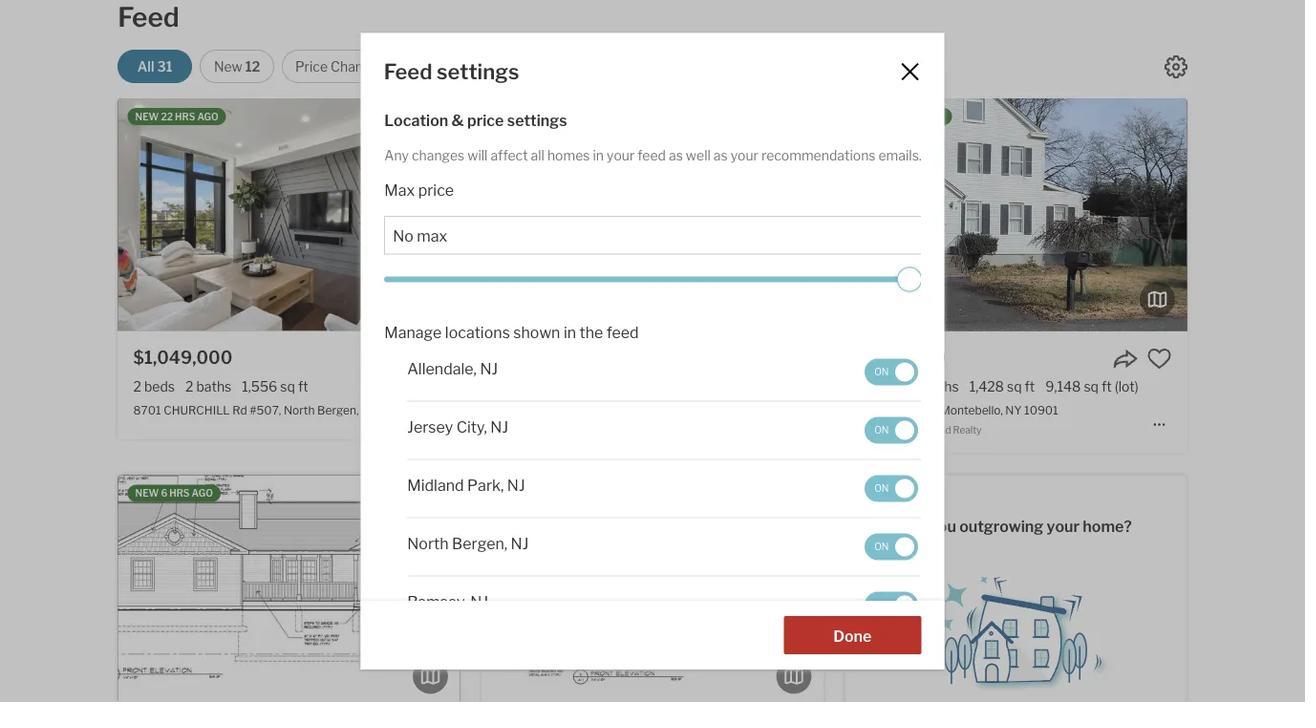 Task type: locate. For each thing, give the bounding box(es) containing it.
hanna inside 12 willow dr, suffern, ny 10901 howard hanna rand realty
[[534, 424, 562, 436]]

ft for $549,900
[[1025, 379, 1035, 395]]

2 ft from the left
[[1025, 379, 1035, 395]]

shown
[[513, 323, 560, 342]]

1 baths from the left
[[196, 379, 231, 395]]

allendale,
[[407, 359, 476, 378]]

feed settings
[[384, 58, 519, 84]]

rand down the st,
[[928, 424, 951, 436]]

1 photo of lot #3 pine grove rd, middletown, ny 10940 image from the left
[[481, 475, 824, 702]]

ago down churchill
[[192, 488, 213, 499]]

baths up the st,
[[924, 379, 959, 395]]

baths for $549,900
[[924, 379, 959, 395]]

1 vertical spatial 3
[[860, 379, 869, 395]]

3
[[503, 58, 512, 75], [860, 379, 869, 395]]

sq for $549,900
[[1007, 379, 1022, 395]]

nj down locations
[[480, 359, 498, 378]]

2 baths up churchill
[[185, 379, 231, 395]]

ny for montebello,
[[1005, 403, 1022, 417]]

settings
[[437, 58, 519, 84], [507, 110, 567, 129]]

0 horizontal spatial 10901
[[631, 403, 665, 417]]

1 2 baths from the left
[[185, 379, 231, 395]]

1,428 sq ft
[[969, 379, 1035, 395]]

ny inside 30 orchard st, montebello, ny 10901 howard hanna rand realty
[[1005, 403, 1022, 417]]

hanna down orchard
[[897, 424, 926, 436]]

0 horizontal spatial baths
[[196, 379, 231, 395]]

6 down 8701
[[161, 488, 167, 499]]

6 right park, on the bottom
[[524, 488, 531, 499]]

0 horizontal spatial in
[[563, 323, 576, 342]]

$1,049,000
[[133, 347, 232, 368]]

howard
[[497, 424, 532, 436], [860, 424, 895, 436]]

rand inside 30 orchard st, montebello, ny 10901 howard hanna rand realty
[[928, 424, 951, 436]]

2 rand from the left
[[928, 424, 951, 436]]

1 horizontal spatial price
[[467, 110, 503, 129]]

max price
[[384, 180, 453, 199]]

1 horizontal spatial beds
[[872, 379, 902, 395]]

6
[[161, 488, 167, 499], [524, 488, 531, 499]]

in right the homes
[[592, 146, 603, 163]]

0 horizontal spatial favorite button checkbox
[[420, 346, 445, 371]]

1 rand from the left
[[564, 424, 588, 436]]

1 photo of lot #1 pine grove rd, middletown, ny 10940 image from the left
[[118, 475, 460, 702]]

ago down 12 willow dr, suffern, ny 10901 howard hanna rand realty
[[555, 488, 576, 499]]

1 horizontal spatial 3
[[860, 379, 869, 395]]

2 10901 from the left
[[1024, 403, 1058, 417]]

9,148
[[1045, 379, 1081, 395]]

1 photo of 12 willow dr, suffern, ny 10901 image from the left
[[481, 98, 824, 331]]

1 horizontal spatial realty
[[953, 424, 982, 436]]

price right "&"
[[467, 110, 503, 129]]

as left well
[[668, 146, 682, 163]]

2 howard from the left
[[860, 424, 895, 436]]

0 horizontal spatial your
[[606, 146, 634, 163]]

feed for feed
[[118, 1, 179, 33]]

montebello,
[[940, 403, 1003, 417]]

0 horizontal spatial price
[[418, 180, 453, 199]]

1 vertical spatial bergen,
[[451, 534, 507, 553]]

in left "the" at the left top of the page
[[563, 323, 576, 342]]

0 horizontal spatial rand
[[564, 424, 588, 436]]

hanna down dr,
[[534, 424, 562, 436]]

nj right ramsey,
[[470, 592, 488, 611]]

new 6 hrs ago
[[135, 488, 213, 499], [499, 488, 576, 499]]

your right well
[[730, 146, 758, 163]]

bergen, left 07047
[[317, 403, 359, 417]]

as
[[668, 146, 682, 163], [713, 146, 727, 163]]

hanna
[[534, 424, 562, 436], [897, 424, 926, 436]]

new
[[135, 111, 159, 122], [862, 111, 886, 122], [135, 488, 159, 499], [499, 488, 522, 499]]

feed up all
[[118, 1, 179, 33]]

1 horizontal spatial north
[[407, 534, 448, 553]]

willow
[[511, 403, 548, 417]]

2 up churchill
[[185, 379, 193, 395]]

all
[[137, 58, 154, 75]]

days
[[896, 111, 921, 122]]

rand down suffern,
[[564, 424, 588, 436]]

option group
[[118, 50, 927, 83]]

2 up 8701
[[133, 379, 141, 395]]

north down 1,556 sq ft
[[284, 403, 315, 417]]

0 horizontal spatial howard
[[497, 424, 532, 436]]

jersey city, nj
[[407, 418, 508, 436]]

1 horizontal spatial 12
[[497, 403, 509, 417]]

12 right new
[[245, 58, 260, 75]]

1 ft from the left
[[298, 379, 308, 395]]

&
[[451, 110, 464, 129]]

1 horizontal spatial baths
[[924, 379, 959, 395]]

photo of 8701 churchill rd #507, north bergen, nj 07047 image
[[118, 98, 460, 331], [460, 98, 802, 331]]

sq up 8701 churchill rd #507, north bergen, nj 07047
[[280, 379, 295, 395]]

beds up orchard
[[872, 379, 902, 395]]

1 horizontal spatial new 6 hrs ago
[[499, 488, 576, 499]]

2 photo of 12 willow dr, suffern, ny 10901 image from the left
[[824, 98, 1166, 331]]

0 horizontal spatial 6
[[161, 488, 167, 499]]

ny
[[612, 403, 628, 417], [1005, 403, 1022, 417]]

ago right days
[[923, 111, 944, 122]]

2 horizontal spatial sq
[[1084, 379, 1099, 395]]

location & price settings
[[384, 110, 567, 129]]

favorite button checkbox for $549,900
[[1147, 346, 1172, 371]]

0 vertical spatial settings
[[437, 58, 519, 84]]

open house 3
[[424, 58, 512, 75]]

ramsey, nj
[[407, 592, 488, 611]]

location
[[384, 110, 448, 129]]

0 horizontal spatial as
[[668, 146, 682, 163]]

beds
[[144, 379, 175, 395], [872, 379, 902, 395]]

1 beds from the left
[[144, 379, 175, 395]]

1 horizontal spatial hanna
[[897, 424, 926, 436]]

0 horizontal spatial ft
[[298, 379, 308, 395]]

2 baths
[[185, 379, 231, 395], [913, 379, 959, 395]]

22
[[161, 111, 173, 122]]

howard inside 12 willow dr, suffern, ny 10901 howard hanna rand realty
[[497, 424, 532, 436]]

0 horizontal spatial 2 baths
[[185, 379, 231, 395]]

ago right 22
[[197, 111, 218, 122]]

realty down suffern,
[[590, 424, 618, 436]]

hanna inside 30 orchard st, montebello, ny 10901 howard hanna rand realty
[[897, 424, 926, 436]]

north down midland
[[407, 534, 448, 553]]

well
[[685, 146, 710, 163]]

sq
[[280, 379, 295, 395], [1007, 379, 1022, 395], [1084, 379, 1099, 395]]

1 horizontal spatial 2 baths
[[913, 379, 959, 395]]

1,556 sq ft
[[242, 379, 308, 395]]

Open House radio
[[411, 50, 525, 83]]

favorite button checkbox
[[420, 346, 445, 371], [1147, 346, 1172, 371]]

0 horizontal spatial realty
[[590, 424, 618, 436]]

feed up location at the left of the page
[[384, 58, 432, 84]]

1 horizontal spatial ft
[[1025, 379, 1035, 395]]

0 horizontal spatial ny
[[612, 403, 628, 417]]

2 inside price change radio
[[382, 58, 390, 75]]

1 vertical spatial feed
[[606, 323, 638, 342]]

1 horizontal spatial 10901
[[1024, 403, 1058, 417]]

baths
[[196, 379, 231, 395], [924, 379, 959, 395]]

0 horizontal spatial hanna
[[534, 424, 562, 436]]

2 photo of lot #3 pine grove rd, middletown, ny 10940 image from the left
[[824, 475, 1166, 702]]

realty down montebello,
[[953, 424, 982, 436]]

2 baths from the left
[[924, 379, 959, 395]]

photo of lot #1 pine grove rd, middletown, ny 10940 image
[[118, 475, 460, 702], [460, 475, 802, 702]]

any
[[384, 146, 408, 163]]

as right well
[[713, 146, 727, 163]]

1 howard from the left
[[497, 424, 532, 436]]

homes
[[547, 146, 589, 163]]

ago
[[197, 111, 218, 122], [923, 111, 944, 122], [192, 488, 213, 499], [555, 488, 576, 499]]

1 vertical spatial feed
[[384, 58, 432, 84]]

2 2 baths from the left
[[913, 379, 959, 395]]

1 vertical spatial settings
[[507, 110, 567, 129]]

2 baths for $1,049,000
[[185, 379, 231, 395]]

0 horizontal spatial new 6 hrs ago
[[135, 488, 213, 499]]

1 horizontal spatial ny
[[1005, 403, 1022, 417]]

emails.
[[878, 146, 921, 163]]

sq for $1,049,000
[[280, 379, 295, 395]]

0 horizontal spatial beds
[[144, 379, 175, 395]]

2 hanna from the left
[[897, 424, 926, 436]]

3 right house
[[503, 58, 512, 75]]

baths for $1,049,000
[[196, 379, 231, 395]]

ft up 8701 churchill rd #507, north bergen, nj 07047
[[298, 379, 308, 395]]

1 photo of 30 orchard st, montebello, ny 10901 image from the left
[[845, 98, 1187, 331]]

1 realty from the left
[[590, 424, 618, 436]]

1 vertical spatial north
[[407, 534, 448, 553]]

ft left 9,148
[[1025, 379, 1035, 395]]

0 horizontal spatial bergen,
[[317, 403, 359, 417]]

3 up "30"
[[860, 379, 869, 395]]

hrs down churchill
[[169, 488, 190, 499]]

1 hanna from the left
[[534, 424, 562, 436]]

rand inside 12 willow dr, suffern, ny 10901 howard hanna rand realty
[[564, 424, 588, 436]]

ny inside 12 willow dr, suffern, ny 10901 howard hanna rand realty
[[612, 403, 628, 417]]

nj down midland park, nj
[[510, 534, 528, 553]]

photo of lot #3 pine grove rd, middletown, ny 10940 image
[[481, 475, 824, 702], [824, 475, 1166, 702]]

hrs right park, on the bottom
[[533, 488, 553, 499]]

Favorites radio
[[677, 50, 761, 83]]

price down changes
[[418, 180, 453, 199]]

1 horizontal spatial favorite button checkbox
[[1147, 346, 1172, 371]]

0 horizontal spatial 12
[[245, 58, 260, 75]]

12 left willow
[[497, 403, 509, 417]]

photo of 12 willow dr, suffern, ny 10901 image
[[481, 98, 824, 331], [824, 98, 1166, 331]]

ft left the (lot)
[[1102, 379, 1112, 395]]

your left home?
[[1047, 517, 1080, 535]]

baths up churchill
[[196, 379, 231, 395]]

st,
[[924, 403, 938, 417]]

0 vertical spatial 3
[[503, 58, 512, 75]]

realty
[[590, 424, 618, 436], [953, 424, 982, 436]]

1 horizontal spatial sq
[[1007, 379, 1022, 395]]

realty inside 30 orchard st, montebello, ny 10901 howard hanna rand realty
[[953, 424, 982, 436]]

howard inside 30 orchard st, montebello, ny 10901 howard hanna rand realty
[[860, 424, 895, 436]]

0 vertical spatial 12
[[245, 58, 260, 75]]

1 10901 from the left
[[631, 403, 665, 417]]

0 vertical spatial in
[[592, 146, 603, 163]]

1 vertical spatial in
[[563, 323, 576, 342]]

0 vertical spatial north
[[284, 403, 315, 417]]

price
[[295, 58, 328, 75]]

1 horizontal spatial howard
[[860, 424, 895, 436]]

in
[[592, 146, 603, 163], [563, 323, 576, 342]]

any changes will affect all homes in your feed as well as your recommendations emails.
[[384, 146, 921, 163]]

midland park, nj
[[407, 476, 525, 494]]

your right the homes
[[606, 146, 634, 163]]

2 baths up the st,
[[913, 379, 959, 395]]

recommendations
[[761, 146, 875, 163]]

1 favorite button checkbox from the left
[[420, 346, 445, 371]]

0 vertical spatial feed
[[118, 1, 179, 33]]

park,
[[467, 476, 503, 494]]

feed right "the" at the left top of the page
[[606, 323, 638, 342]]

feed left well
[[637, 146, 665, 163]]

realty for suffern,
[[590, 424, 618, 436]]

1 horizontal spatial bergen,
[[451, 534, 507, 553]]

dr,
[[550, 403, 564, 417]]

done
[[833, 626, 872, 645]]

city,
[[456, 418, 487, 436]]

feed
[[637, 146, 665, 163], [606, 323, 638, 342]]

0 horizontal spatial 3
[[503, 58, 512, 75]]

bergen, down park, on the bottom
[[451, 534, 507, 553]]

1 sq from the left
[[280, 379, 295, 395]]

new left 7 on the top of page
[[862, 111, 886, 122]]

north
[[284, 403, 315, 417], [407, 534, 448, 553]]

rand
[[564, 424, 588, 436], [928, 424, 951, 436]]

2 ny from the left
[[1005, 403, 1022, 417]]

1 vertical spatial 12
[[497, 403, 509, 417]]

3 ft from the left
[[1102, 379, 1112, 395]]

hrs right 22
[[175, 111, 195, 122]]

1 horizontal spatial 6
[[524, 488, 531, 499]]

10901 for montebello,
[[1024, 403, 1058, 417]]

0 horizontal spatial sq
[[280, 379, 295, 395]]

8701 churchill rd #507, north bergen, nj 07047
[[133, 403, 414, 417]]

new 6 hrs ago down churchill
[[135, 488, 213, 499]]

photo of 30 orchard st, montebello, ny 10901 image
[[845, 98, 1187, 331], [1187, 98, 1305, 331]]

ft
[[298, 379, 308, 395], [1025, 379, 1035, 395], [1102, 379, 1112, 395]]

1,428
[[969, 379, 1004, 395]]

ny down 1,428 sq ft
[[1005, 403, 1022, 417]]

#507,
[[250, 403, 281, 417]]

2 horizontal spatial ft
[[1102, 379, 1112, 395]]

sq right 9,148
[[1084, 379, 1099, 395]]

1 horizontal spatial feed
[[384, 58, 432, 84]]

beds up 8701
[[144, 379, 175, 395]]

howard down willow
[[497, 424, 532, 436]]

2 beds from the left
[[872, 379, 902, 395]]

2 right change
[[382, 58, 390, 75]]

12
[[245, 58, 260, 75], [497, 403, 509, 417]]

10901 inside 30 orchard st, montebello, ny 10901 howard hanna rand realty
[[1024, 403, 1058, 417]]

new 22 hrs ago
[[135, 111, 218, 122]]

0 horizontal spatial feed
[[118, 1, 179, 33]]

ft for $1,049,000
[[298, 379, 308, 395]]

howard down "30"
[[860, 424, 895, 436]]

price
[[467, 110, 503, 129], [418, 180, 453, 199]]

changes
[[411, 146, 464, 163]]

10901 right suffern,
[[631, 403, 665, 417]]

your
[[606, 146, 634, 163], [730, 146, 758, 163], [1047, 517, 1080, 535]]

manage
[[384, 323, 441, 342]]

realty inside 12 willow dr, suffern, ny 10901 howard hanna rand realty
[[590, 424, 618, 436]]

10901 for suffern,
[[631, 403, 665, 417]]

$469,000
[[497, 347, 583, 368]]

1 horizontal spatial rand
[[928, 424, 951, 436]]

ny right suffern,
[[612, 403, 628, 417]]

hrs
[[175, 111, 195, 122], [169, 488, 190, 499], [533, 488, 553, 499]]

sq right 1,428
[[1007, 379, 1022, 395]]

2 photo of 30 orchard st, montebello, ny 10901 image from the left
[[1187, 98, 1305, 331]]

2 beds
[[133, 379, 175, 395]]

are
[[900, 517, 926, 535]]

beds for $1,049,000
[[144, 379, 175, 395]]

10901 down 9,148
[[1024, 403, 1058, 417]]

New radio
[[200, 50, 274, 83]]

2 realty from the left
[[953, 424, 982, 436]]

10901 inside 12 willow dr, suffern, ny 10901 howard hanna rand realty
[[631, 403, 665, 417]]

2 favorite button checkbox from the left
[[1147, 346, 1172, 371]]

new 6 hrs ago down willow
[[499, 488, 576, 499]]

ago for 1st photo of 30 orchard st, montebello, ny 10901 from the left
[[923, 111, 944, 122]]

rand for montebello,
[[928, 424, 951, 436]]

feed
[[118, 1, 179, 33], [384, 58, 432, 84]]

1 horizontal spatial as
[[713, 146, 727, 163]]

house
[[460, 58, 500, 75]]

2 sq from the left
[[1007, 379, 1022, 395]]

1 ny from the left
[[612, 403, 628, 417]]

2
[[382, 58, 390, 75], [133, 379, 141, 395], [185, 379, 193, 395], [913, 379, 921, 395]]



Task type: describe. For each thing, give the bounding box(es) containing it.
ramsey,
[[407, 592, 467, 611]]

3 beds
[[860, 379, 902, 395]]

outgrowing
[[959, 517, 1043, 535]]

0 vertical spatial feed
[[637, 146, 665, 163]]

1 6 from the left
[[161, 488, 167, 499]]

manage locations shown in the feed
[[384, 323, 638, 342]]

suffern,
[[567, 403, 609, 417]]

option group containing all
[[118, 50, 927, 83]]

ny for suffern,
[[612, 403, 628, 417]]

rd
[[232, 403, 247, 417]]

ago for 2nd photo of lot #1 pine grove rd, middletown, ny 10940 from the right
[[192, 488, 213, 499]]

favorite button checkbox for $1,049,000
[[420, 346, 445, 371]]

nj right park, on the bottom
[[507, 476, 525, 494]]

30
[[860, 403, 875, 417]]

are you outgrowing your home?
[[900, 517, 1132, 535]]

7
[[888, 111, 894, 122]]

north bergen, nj
[[407, 534, 528, 553]]

Max price input text field
[[392, 226, 913, 245]]

07047
[[377, 403, 414, 417]]

(lot)
[[1115, 379, 1139, 395]]

8701
[[133, 403, 161, 417]]

midland
[[407, 476, 464, 494]]

howard for willow
[[497, 424, 532, 436]]

jersey
[[407, 418, 453, 436]]

affect
[[490, 146, 527, 163]]

all
[[530, 146, 544, 163]]

2 6 from the left
[[524, 488, 531, 499]]

new down 8701
[[135, 488, 159, 499]]

price change 2
[[295, 58, 390, 75]]

2 baths for $549,900
[[913, 379, 959, 395]]

nj right city,
[[490, 418, 508, 436]]

locations
[[445, 323, 510, 342]]

will
[[467, 146, 487, 163]]

0 horizontal spatial north
[[284, 403, 315, 417]]

1 new 6 hrs ago from the left
[[135, 488, 213, 499]]

1 as from the left
[[668, 146, 682, 163]]

new
[[214, 58, 242, 75]]

open
[[424, 58, 457, 75]]

churchill
[[164, 403, 230, 417]]

hanna for willow
[[534, 424, 562, 436]]

realty for montebello,
[[953, 424, 982, 436]]

all 31
[[137, 58, 172, 75]]

rand for suffern,
[[564, 424, 588, 436]]

9,148 sq ft (lot)
[[1045, 379, 1139, 395]]

Max price slider range field
[[384, 267, 921, 291]]

new 7 days ago
[[862, 111, 944, 122]]

1 horizontal spatial your
[[730, 146, 758, 163]]

an image of a house image
[[920, 562, 1111, 692]]

$549,900
[[860, 347, 946, 368]]

Price Change radio
[[282, 50, 403, 83]]

1 horizontal spatial in
[[592, 146, 603, 163]]

2 up orchard
[[913, 379, 921, 395]]

2 horizontal spatial your
[[1047, 517, 1080, 535]]

Status Change radio
[[532, 50, 669, 83]]

3 inside open house option
[[503, 58, 512, 75]]

favorite button image
[[420, 346, 445, 371]]

1,556
[[242, 379, 277, 395]]

12 inside 12 willow dr, suffern, ny 10901 howard hanna rand realty
[[497, 403, 509, 417]]

Sold radio
[[852, 50, 927, 83]]

ago for first photo of lot #3 pine grove rd, middletown, ny 10940 from left
[[555, 488, 576, 499]]

beds for $549,900
[[872, 379, 902, 395]]

done button
[[784, 616, 921, 654]]

new 12
[[214, 58, 260, 75]]

12 willow dr, suffern, ny 10901 howard hanna rand realty
[[497, 403, 665, 436]]

favorite button image
[[1147, 346, 1172, 371]]

0 vertical spatial price
[[467, 110, 503, 129]]

3 sq from the left
[[1084, 379, 1099, 395]]

the
[[579, 323, 603, 342]]

feed for feed settings
[[384, 58, 432, 84]]

Insights radio
[[768, 50, 844, 83]]

1 vertical spatial price
[[418, 180, 453, 199]]

allendale, nj
[[407, 359, 498, 378]]

2 as from the left
[[713, 146, 727, 163]]

nj left 07047
[[361, 403, 375, 417]]

sold
[[875, 58, 903, 75]]

0 vertical spatial bergen,
[[317, 403, 359, 417]]

2 photo of 8701 churchill rd #507, north bergen, nj 07047 image from the left
[[460, 98, 802, 331]]

new up "north bergen, nj"
[[499, 488, 522, 499]]

orchard
[[878, 403, 921, 417]]

hanna for orchard
[[897, 424, 926, 436]]

12 inside new option
[[245, 58, 260, 75]]

31
[[157, 58, 172, 75]]

1 photo of 8701 churchill rd #507, north bergen, nj 07047 image from the left
[[118, 98, 460, 331]]

30 orchard st, montebello, ny 10901 howard hanna rand realty
[[860, 403, 1058, 436]]

2 new 6 hrs ago from the left
[[499, 488, 576, 499]]

howard for orchard
[[860, 424, 895, 436]]

home?
[[1083, 517, 1132, 535]]

max
[[384, 180, 414, 199]]

All radio
[[118, 50, 192, 83]]

new left 22
[[135, 111, 159, 122]]

change
[[331, 58, 379, 75]]

you
[[930, 517, 956, 535]]

2 photo of lot #1 pine grove rd, middletown, ny 10940 image from the left
[[460, 475, 802, 702]]



Task type: vqa. For each thing, say whether or not it's contained in the screenshot.
750K
no



